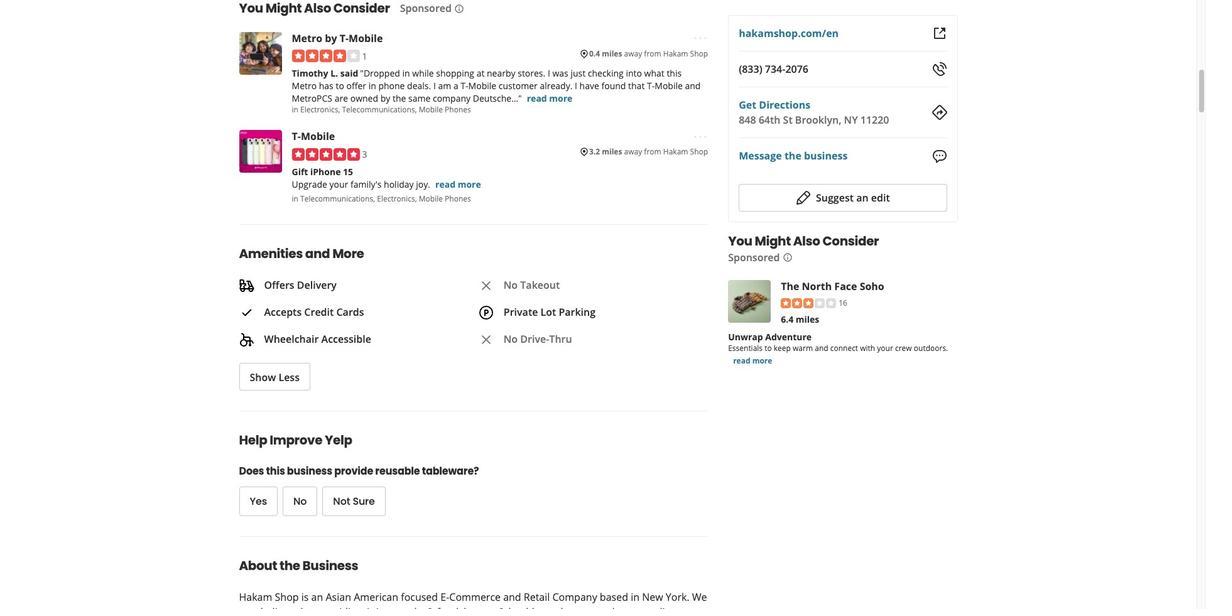 Task type: describe. For each thing, give the bounding box(es) containing it.
6.4 miles
[[781, 314, 819, 326]]

crew
[[895, 343, 912, 354]]

no for no
[[293, 495, 307, 509]]

company
[[433, 93, 471, 105]]

in inside gift iphone 15 upgrade your family's holiday joy. read more in telecommunications, electronics, mobile phones
[[292, 193, 298, 204]]

no for no takeout
[[504, 278, 518, 292]]

from for metro by t-mobile
[[644, 48, 661, 59]]

we
[[692, 591, 707, 605]]

in electronics, telecommunications, mobile phones
[[292, 105, 471, 115]]

telecommunications, inside gift iphone 15 upgrade your family's holiday joy. read more in telecommunications, electronics, mobile phones
[[300, 193, 375, 204]]

is
[[301, 591, 309, 605]]

offer
[[346, 80, 366, 92]]

drive-
[[520, 332, 549, 346]]

metropcs
[[292, 93, 332, 105]]

message the business
[[739, 149, 848, 163]]

focused
[[401, 591, 438, 605]]

2 vertical spatial read more link
[[733, 356, 772, 367]]

accessible
[[321, 332, 371, 346]]

24 directions v2 image
[[932, 105, 947, 120]]

t- right a
[[461, 80, 468, 92]]

64th
[[759, 113, 781, 127]]

read inside unwrap adventure essentials to keep warm and connect with your crew outdoors. read more
[[733, 356, 750, 367]]

1
[[362, 50, 367, 62]]

mobile down what
[[655, 80, 683, 92]]

3.2 miles away from hakam shop
[[589, 147, 708, 157]]

timothy l. said
[[292, 67, 358, 79]]

24 message v2 image
[[932, 149, 947, 164]]

an inside button
[[856, 191, 869, 205]]

5 star rating image
[[292, 148, 360, 161]]

company
[[553, 591, 597, 605]]

family's
[[351, 178, 382, 190]]

phones inside gift iphone 15 upgrade your family's holiday joy. read more in telecommunications, electronics, mobile phones
[[445, 193, 471, 204]]

shop inside "about the business" element
[[275, 591, 299, 605]]

are
[[335, 93, 348, 105]]

more inside gift iphone 15 upgrade your family's holiday joy. read more in telecommunications, electronics, mobile phones
[[458, 178, 481, 190]]

sure
[[353, 495, 375, 509]]

commerce
[[449, 591, 501, 605]]

yes button
[[239, 487, 278, 517]]

yelp
[[325, 432, 352, 449]]

essentials
[[728, 343, 763, 354]]

read more link for t-mobile
[[435, 178, 481, 190]]

show less
[[250, 371, 300, 384]]

848
[[739, 113, 756, 127]]

read more link for metro by t-mobile
[[527, 93, 573, 105]]

an inside "about the business" element
[[311, 591, 323, 605]]

the for about the business
[[280, 557, 300, 575]]

directions
[[759, 98, 811, 112]]

mobile down at
[[468, 80, 496, 92]]

hakamshop.com/en link
[[739, 26, 839, 40]]

e-
[[441, 591, 449, 605]]

by inside the "dropped in while shopping at nearby stores. i was just checking into what this metro has to offer in phone deals. i am a t-mobile customer already. i have found that t-mobile and metropcs are owned by the same company deutsche…"
[[381, 93, 390, 105]]

about
[[239, 557, 277, 575]]

mobile up '1'
[[349, 31, 383, 45]]

owned
[[350, 93, 378, 105]]

accepts credit cards
[[264, 305, 364, 319]]

mobile up 5 star rating image
[[301, 130, 335, 143]]

provide
[[334, 465, 373, 479]]

get directions 848 64th st brooklyn, ny 11220
[[739, 98, 889, 127]]

unwrap adventure essentials to keep warm and connect with your crew outdoors. read more
[[728, 331, 948, 367]]

just
[[571, 67, 586, 79]]

ny
[[844, 113, 858, 127]]

metro inside the "dropped in while shopping at nearby stores. i was just checking into what this metro has to offer in phone deals. i am a t-mobile customer already. i have found that t-mobile and metropcs are owned by the same company deutsche…"
[[292, 80, 317, 92]]

mobile inside gift iphone 15 upgrade your family's holiday joy. read more in telecommunications, electronics, mobile phones
[[419, 193, 443, 204]]

north
[[802, 279, 832, 293]]

not sure button
[[323, 487, 386, 517]]

metro by t-mobile
[[292, 31, 383, 45]]

about the business element
[[219, 537, 708, 609]]

1 metro from the top
[[292, 31, 322, 45]]

2 horizontal spatial i
[[575, 80, 577, 92]]

24 more v2 image
[[693, 31, 708, 46]]

wheelchair accessible
[[264, 332, 371, 346]]

said
[[340, 67, 358, 79]]

message the business button
[[739, 148, 848, 164]]

about the business
[[239, 557, 358, 575]]

holiday
[[384, 178, 414, 190]]

6.4
[[781, 314, 794, 326]]

based
[[600, 591, 628, 605]]

private
[[504, 305, 538, 319]]

parking
[[559, 305, 596, 319]]

0 vertical spatial more
[[549, 93, 573, 105]]

tableware?
[[422, 465, 479, 479]]

what
[[644, 67, 665, 79]]

shop for t-mobile
[[690, 147, 708, 157]]

24 wheelchair v2 image
[[239, 332, 254, 347]]

credit
[[304, 305, 334, 319]]

gift iphone 15 upgrade your family's holiday joy. read more in telecommunications, electronics, mobile phones
[[292, 166, 481, 204]]

t-mobile
[[292, 130, 335, 143]]

in left while
[[402, 67, 410, 79]]

metro by t-mobile image
[[239, 32, 282, 75]]

iphone
[[310, 166, 341, 178]]

brooklyn,
[[795, 113, 842, 127]]

you
[[728, 232, 752, 250]]

yes
[[250, 495, 267, 509]]

no button
[[283, 487, 317, 517]]

4 star rating image
[[292, 50, 360, 62]]

group inside help improve yelp element
[[239, 487, 619, 517]]

also
[[793, 232, 820, 250]]

more
[[332, 245, 364, 262]]

24 order v2 image
[[239, 278, 254, 294]]

amenities and more element
[[219, 224, 718, 391]]

0 vertical spatial 16 info v2 image
[[454, 4, 464, 14]]

hakamshop.com/en
[[739, 26, 839, 40]]

1 phones from the top
[[445, 105, 471, 115]]

accepts
[[264, 305, 302, 319]]

suggest
[[816, 191, 854, 205]]

15
[[343, 166, 353, 178]]

asian
[[326, 591, 351, 605]]

1 horizontal spatial sponsored
[[728, 250, 780, 264]]

hakam for metro by t-mobile
[[663, 48, 688, 59]]

has
[[319, 80, 333, 92]]

0 vertical spatial by
[[325, 31, 337, 45]]

amenities and more
[[239, 245, 364, 262]]

24 parking v2 image
[[479, 305, 494, 320]]

24 close v2 image
[[479, 278, 494, 294]]

mobile down deals.
[[419, 105, 443, 115]]

0.4 miles away from hakam shop
[[589, 48, 708, 59]]

american
[[354, 591, 398, 605]]

at
[[477, 67, 485, 79]]

hakam for t-mobile
[[663, 147, 688, 157]]

more inside unwrap adventure essentials to keep warm and connect with your crew outdoors. read more
[[752, 356, 772, 367]]

face
[[835, 279, 857, 293]]

private lot parking
[[504, 305, 596, 319]]



Task type: vqa. For each thing, say whether or not it's contained in the screenshot.
second Metro
yes



Task type: locate. For each thing, give the bounding box(es) containing it.
1 vertical spatial business
[[287, 465, 332, 479]]

reusable
[[375, 465, 420, 479]]

improve
[[270, 432, 322, 449]]

help
[[239, 432, 267, 449]]

2 vertical spatial shop
[[275, 591, 299, 605]]

found
[[602, 80, 626, 92]]

1 horizontal spatial your
[[877, 343, 893, 354]]

read down "customer"
[[527, 93, 547, 105]]

more down essentials
[[752, 356, 772, 367]]

1 vertical spatial phones
[[445, 193, 471, 204]]

show less button
[[239, 363, 310, 391]]

deutsche…"
[[473, 93, 522, 105]]

3 star rating image
[[781, 299, 836, 309]]

the right message
[[785, 149, 802, 163]]

0 vertical spatial this
[[667, 67, 682, 79]]

0 vertical spatial the
[[393, 93, 406, 105]]

t- up 4 star rating image
[[340, 31, 349, 45]]

734-
[[765, 62, 786, 76]]

more
[[549, 93, 573, 105], [458, 178, 481, 190], [752, 356, 772, 367]]

0 horizontal spatial 16 info v2 image
[[454, 4, 464, 14]]

might
[[755, 232, 791, 250]]

help improve yelp
[[239, 432, 352, 449]]

this right the "does"
[[266, 465, 285, 479]]

0 vertical spatial hakam
[[663, 48, 688, 59]]

the for message the business
[[785, 149, 802, 163]]

your right the with
[[877, 343, 893, 354]]

electronics,
[[300, 105, 340, 115], [377, 193, 417, 204]]

thru
[[549, 332, 572, 346]]

i
[[548, 67, 550, 79], [433, 80, 436, 92], [575, 80, 577, 92]]

no right 24 close v2 image
[[504, 278, 518, 292]]

no drive-thru
[[504, 332, 572, 346]]

no left drive-
[[504, 332, 518, 346]]

1 from from the top
[[644, 48, 661, 59]]

1 vertical spatial telecommunications,
[[300, 193, 375, 204]]

the inside "about the business" element
[[280, 557, 300, 575]]

not sure
[[333, 495, 375, 509]]

phones
[[445, 105, 471, 115], [445, 193, 471, 204]]

1 vertical spatial 16 info v2 image
[[782, 253, 793, 263]]

0 horizontal spatial to
[[336, 80, 344, 92]]

2 vertical spatial hakam
[[239, 591, 272, 605]]

i down just at the top left
[[575, 80, 577, 92]]

1 horizontal spatial i
[[548, 67, 550, 79]]

customer
[[499, 80, 538, 92]]

1 vertical spatial electronics,
[[377, 193, 417, 204]]

1 vertical spatial this
[[266, 465, 285, 479]]

retail
[[524, 591, 550, 605]]

by up 4 star rating image
[[325, 31, 337, 45]]

read more link right joy.
[[435, 178, 481, 190]]

already.
[[540, 80, 573, 92]]

shop
[[690, 48, 708, 59], [690, 147, 708, 157], [275, 591, 299, 605]]

no for no drive-thru
[[504, 332, 518, 346]]

1 horizontal spatial read more link
[[527, 93, 573, 105]]

in left new at the bottom of the page
[[631, 591, 640, 605]]

edit
[[871, 191, 890, 205]]

from right 3.2 on the top left
[[644, 147, 661, 157]]

read right joy.
[[435, 178, 455, 190]]

1 vertical spatial to
[[765, 343, 772, 354]]

have
[[580, 80, 599, 92]]

from
[[644, 48, 661, 59], [644, 147, 661, 157]]

1 vertical spatial miles
[[602, 147, 622, 157]]

read inside gift iphone 15 upgrade your family's holiday joy. read more in telecommunications, electronics, mobile phones
[[435, 178, 455, 190]]

help improve yelp element
[[219, 411, 708, 517]]

business inside help improve yelp element
[[287, 465, 332, 479]]

1 horizontal spatial this
[[667, 67, 682, 79]]

soho
[[860, 279, 884, 293]]

shop left is
[[275, 591, 299, 605]]

suggest an edit
[[816, 191, 890, 205]]

connect
[[830, 343, 858, 354]]

the down phone
[[393, 93, 406, 105]]

business
[[804, 149, 848, 163], [287, 465, 332, 479]]

wheelchair
[[264, 332, 319, 346]]

your inside gift iphone 15 upgrade your family's holiday joy. read more in telecommunications, electronics, mobile phones
[[330, 178, 348, 190]]

shopping
[[436, 67, 474, 79]]

away
[[624, 48, 642, 59], [624, 147, 642, 157]]

adventure
[[765, 331, 812, 343]]

miles down the 3 star rating "image"
[[796, 314, 819, 326]]

t-mobile link
[[292, 130, 335, 143]]

your
[[330, 178, 348, 190], [877, 343, 893, 354]]

miles right 0.4 on the top left
[[602, 48, 622, 59]]

metro
[[292, 31, 322, 45], [292, 80, 317, 92]]

24 pencil v2 image
[[796, 190, 811, 205]]

and right warm
[[815, 343, 828, 354]]

the right "about"
[[280, 557, 300, 575]]

you might also consider
[[728, 232, 879, 250]]

and down 24 more v2 image
[[685, 80, 701, 92]]

no left not
[[293, 495, 307, 509]]

this inside the "dropped in while shopping at nearby stores. i was just checking into what this metro has to offer in phone deals. i am a t-mobile customer already. i have found that t-mobile and metropcs are owned by the same company deutsche…"
[[667, 67, 682, 79]]

miles right 3.2 on the top left
[[602, 147, 622, 157]]

(833)
[[739, 62, 763, 76]]

telecommunications, down phone
[[342, 105, 417, 115]]

away for t-mobile
[[624, 147, 642, 157]]

1 away from the top
[[624, 48, 642, 59]]

0 horizontal spatial the
[[280, 557, 300, 575]]

0 horizontal spatial electronics,
[[300, 105, 340, 115]]

2 away from the top
[[624, 147, 642, 157]]

read more link down already. on the left top
[[527, 93, 573, 105]]

the north face soho
[[781, 279, 884, 293]]

not
[[333, 495, 350, 509]]

business down brooklyn,
[[804, 149, 848, 163]]

1 horizontal spatial business
[[804, 149, 848, 163]]

0 horizontal spatial by
[[325, 31, 337, 45]]

away up into
[[624, 48, 642, 59]]

same
[[408, 93, 431, 105]]

2 vertical spatial read
[[733, 356, 750, 367]]

1 vertical spatial away
[[624, 147, 642, 157]]

warm
[[793, 343, 813, 354]]

1 vertical spatial by
[[381, 93, 390, 105]]

0 vertical spatial to
[[336, 80, 344, 92]]

0 vertical spatial telecommunications,
[[342, 105, 417, 115]]

metro down timothy
[[292, 80, 317, 92]]

1 vertical spatial metro
[[292, 80, 317, 92]]

2076
[[786, 62, 809, 76]]

0 horizontal spatial read
[[435, 178, 455, 190]]

0 vertical spatial from
[[644, 48, 661, 59]]

and left more
[[305, 245, 330, 262]]

2 vertical spatial no
[[293, 495, 307, 509]]

while
[[412, 67, 434, 79]]

i left am
[[433, 80, 436, 92]]

to inside the "dropped in while shopping at nearby stores. i was just checking into what this metro has to offer in phone deals. i am a t-mobile customer already. i have found that t-mobile and metropcs are owned by the same company deutsche…"
[[336, 80, 344, 92]]

1 horizontal spatial by
[[381, 93, 390, 105]]

0 horizontal spatial read more link
[[435, 178, 481, 190]]

an right is
[[311, 591, 323, 605]]

read more
[[527, 93, 573, 105]]

1 vertical spatial the
[[785, 149, 802, 163]]

2 vertical spatial miles
[[796, 314, 819, 326]]

electronics, inside gift iphone 15 upgrade your family's holiday joy. read more in telecommunications, electronics, mobile phones
[[377, 193, 417, 204]]

2 phones from the top
[[445, 193, 471, 204]]

a
[[454, 80, 458, 92]]

"dropped
[[360, 67, 400, 79]]

an
[[856, 191, 869, 205], [311, 591, 323, 605]]

by
[[325, 31, 337, 45], [381, 93, 390, 105]]

the north face soho image
[[728, 280, 771, 323]]

group
[[239, 487, 619, 517]]

away for metro by t-mobile
[[624, 48, 642, 59]]

hakam inside "about the business" element
[[239, 591, 272, 605]]

t mobile image
[[239, 130, 282, 173]]

business for the
[[804, 149, 848, 163]]

1 horizontal spatial to
[[765, 343, 772, 354]]

an left edit
[[856, 191, 869, 205]]

24 more v2 image
[[693, 129, 708, 144]]

1 vertical spatial hakam
[[663, 147, 688, 157]]

0 horizontal spatial business
[[287, 465, 332, 479]]

hakam
[[663, 48, 688, 59], [663, 147, 688, 157], [239, 591, 272, 605]]

16
[[839, 298, 847, 308]]

1 vertical spatial more
[[458, 178, 481, 190]]

in up t-mobile
[[292, 105, 298, 115]]

this inside help improve yelp element
[[266, 465, 285, 479]]

1 vertical spatial no
[[504, 332, 518, 346]]

0 vertical spatial sponsored
[[400, 1, 452, 15]]

0 vertical spatial electronics,
[[300, 105, 340, 115]]

0 horizontal spatial i
[[433, 80, 436, 92]]

1 horizontal spatial read
[[527, 93, 547, 105]]

2 horizontal spatial read
[[733, 356, 750, 367]]

by down phone
[[381, 93, 390, 105]]

1 horizontal spatial 16 info v2 image
[[782, 253, 793, 263]]

electronics, down 'holiday'
[[377, 193, 417, 204]]

0 vertical spatial metro
[[292, 31, 322, 45]]

2 from from the top
[[644, 147, 661, 157]]

miles for t-mobile
[[602, 147, 622, 157]]

no inside button
[[293, 495, 307, 509]]

1 vertical spatial an
[[311, 591, 323, 605]]

0 vertical spatial an
[[856, 191, 869, 205]]

business
[[303, 557, 358, 575]]

group containing yes
[[239, 487, 619, 517]]

miles for metro by t-mobile
[[602, 48, 622, 59]]

t- down what
[[647, 80, 655, 92]]

2 vertical spatial the
[[280, 557, 300, 575]]

takeout
[[520, 278, 560, 292]]

and inside "about the business" element
[[503, 591, 521, 605]]

1 vertical spatial shop
[[690, 147, 708, 157]]

show
[[250, 371, 276, 384]]

3.2
[[589, 147, 600, 157]]

shop down 24 more v2 image
[[690, 48, 708, 59]]

nearby
[[487, 67, 516, 79]]

1 horizontal spatial electronics,
[[377, 193, 417, 204]]

0 horizontal spatial an
[[311, 591, 323, 605]]

business for this
[[287, 465, 332, 479]]

0 horizontal spatial more
[[458, 178, 481, 190]]

l.
[[331, 67, 338, 79]]

to
[[336, 80, 344, 92], [765, 343, 772, 354]]

does this business provide reusable tableware?
[[239, 465, 479, 479]]

read more link down essentials
[[733, 356, 772, 367]]

0 vertical spatial read more link
[[527, 93, 573, 105]]

this right what
[[667, 67, 682, 79]]

2 vertical spatial more
[[752, 356, 772, 367]]

business inside button
[[804, 149, 848, 163]]

1 horizontal spatial an
[[856, 191, 869, 205]]

24 checkmark v2 image
[[239, 305, 254, 320]]

0 vertical spatial shop
[[690, 48, 708, 59]]

2 horizontal spatial the
[[785, 149, 802, 163]]

1 vertical spatial read more link
[[435, 178, 481, 190]]

from up what
[[644, 48, 661, 59]]

lot
[[541, 305, 556, 319]]

1 vertical spatial sponsored
[[728, 250, 780, 264]]

0 horizontal spatial this
[[266, 465, 285, 479]]

16 info v2 image
[[454, 4, 464, 14], [782, 253, 793, 263]]

miles
[[602, 48, 622, 59], [602, 147, 622, 157], [796, 314, 819, 326]]

16 marker v2 image
[[579, 49, 589, 59]]

and left retail
[[503, 591, 521, 605]]

the inside message the business button
[[785, 149, 802, 163]]

0 vertical spatial phones
[[445, 105, 471, 115]]

t-
[[340, 31, 349, 45], [461, 80, 468, 92], [647, 80, 655, 92], [292, 130, 301, 143]]

1 vertical spatial from
[[644, 147, 661, 157]]

0 vertical spatial miles
[[602, 48, 622, 59]]

2 metro from the top
[[292, 80, 317, 92]]

0 vertical spatial no
[[504, 278, 518, 292]]

the
[[393, 93, 406, 105], [785, 149, 802, 163], [280, 557, 300, 575]]

from for t-mobile
[[644, 147, 661, 157]]

t- up 5 star rating image
[[292, 130, 301, 143]]

stores.
[[518, 67, 545, 79]]

am
[[438, 80, 451, 92]]

to inside unwrap adventure essentials to keep warm and connect with your crew outdoors. read more
[[765, 343, 772, 354]]

1 vertical spatial read
[[435, 178, 455, 190]]

and inside the "dropped in while shopping at nearby stores. i was just checking into what this metro has to offer in phone deals. i am a t-mobile customer already. i have found that t-mobile and metropcs are owned by the same company deutsche…"
[[685, 80, 701, 92]]

your inside unwrap adventure essentials to keep warm and connect with your crew outdoors. read more
[[877, 343, 893, 354]]

1 horizontal spatial more
[[549, 93, 573, 105]]

read down essentials
[[733, 356, 750, 367]]

to left keep
[[765, 343, 772, 354]]

0 horizontal spatial your
[[330, 178, 348, 190]]

your down the 15
[[330, 178, 348, 190]]

in down "dropped
[[369, 80, 376, 92]]

telecommunications, down the 15
[[300, 193, 375, 204]]

1 vertical spatial your
[[877, 343, 893, 354]]

message
[[739, 149, 782, 163]]

0 vertical spatial business
[[804, 149, 848, 163]]

i left was
[[548, 67, 550, 79]]

telecommunications,
[[342, 105, 417, 115], [300, 193, 375, 204]]

in down upgrade
[[292, 193, 298, 204]]

and inside unwrap adventure essentials to keep warm and connect with your crew outdoors. read more
[[815, 343, 828, 354]]

upgrade
[[292, 178, 327, 190]]

was
[[553, 67, 568, 79]]

more right joy.
[[458, 178, 481, 190]]

more down already. on the left top
[[549, 93, 573, 105]]

outdoors.
[[914, 343, 948, 354]]

2 horizontal spatial read more link
[[733, 356, 772, 367]]

metro by t-mobile link
[[292, 31, 383, 45]]

24 phone v2 image
[[932, 62, 947, 77]]

and inside amenities and more element
[[305, 245, 330, 262]]

0 horizontal spatial sponsored
[[400, 1, 452, 15]]

metro up 4 star rating image
[[292, 31, 322, 45]]

0 vertical spatial your
[[330, 178, 348, 190]]

shop for metro by t-mobile
[[690, 48, 708, 59]]

24 external link v2 image
[[932, 26, 947, 41]]

electronics, down has
[[300, 105, 340, 115]]

16 marker v2 image
[[579, 147, 589, 157]]

the inside the "dropped in while shopping at nearby stores. i was just checking into what this metro has to offer in phone deals. i am a t-mobile customer already. i have found that t-mobile and metropcs are owned by the same company deutsche…"
[[393, 93, 406, 105]]

with
[[860, 343, 875, 354]]

phone
[[378, 80, 405, 92]]

shop down 24 more v2 icon
[[690, 147, 708, 157]]

0 vertical spatial away
[[624, 48, 642, 59]]

1 horizontal spatial the
[[393, 93, 406, 105]]

away right 3.2 on the top left
[[624, 147, 642, 157]]

mobile down joy.
[[419, 193, 443, 204]]

to up are
[[336, 80, 344, 92]]

0 vertical spatial read
[[527, 93, 547, 105]]

2 horizontal spatial more
[[752, 356, 772, 367]]

business up no button
[[287, 465, 332, 479]]

does
[[239, 465, 264, 479]]

24 close v2 image
[[479, 332, 494, 347]]

11220
[[861, 113, 889, 127]]



